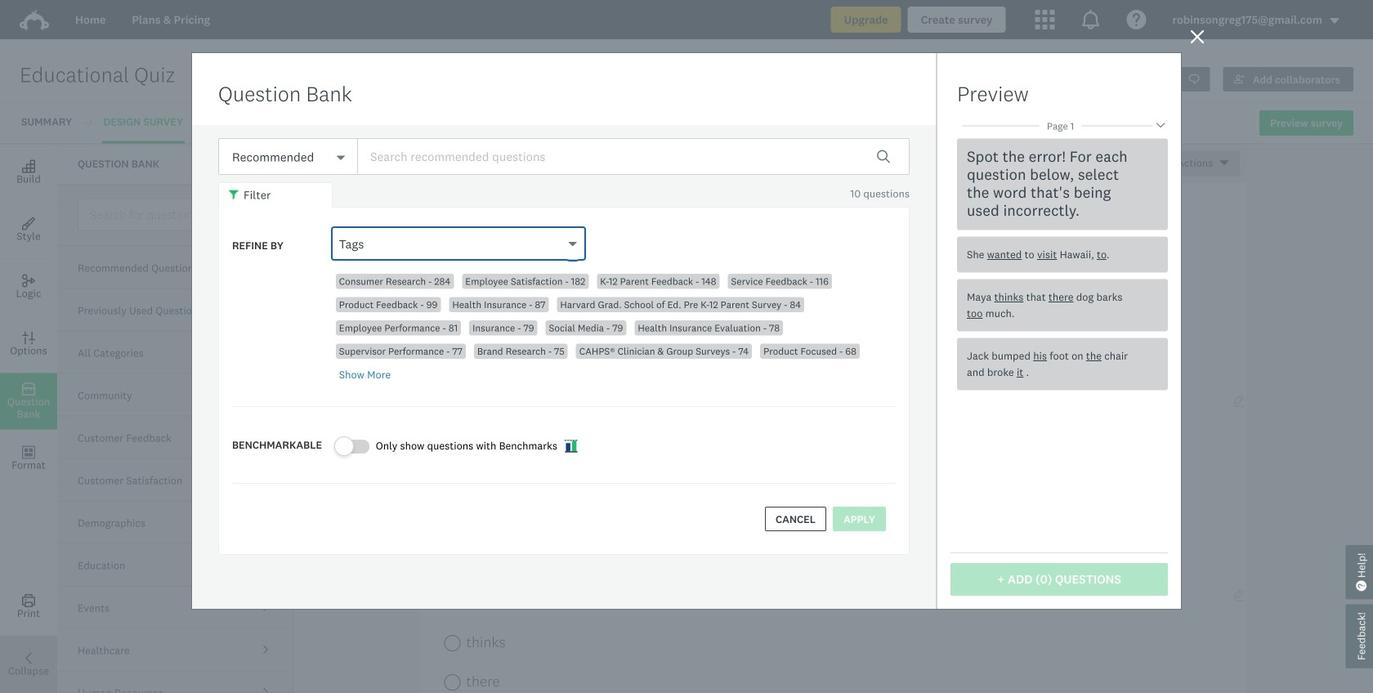 Task type: describe. For each thing, give the bounding box(es) containing it.
Search for questions text field
[[78, 198, 285, 231]]

1 horizontal spatial icon   xjtfe image
[[564, 439, 578, 453]]

2 products icon image from the left
[[1081, 10, 1101, 29]]

Search recommended questions text field
[[357, 138, 910, 175]]



Task type: locate. For each thing, give the bounding box(es) containing it.
help icon image
[[1127, 10, 1146, 29]]

surveymonkey logo image
[[20, 10, 49, 30]]

0 horizontal spatial icon   xjtfe image
[[229, 190, 240, 201]]

1 horizontal spatial products icon image
[[1081, 10, 1101, 29]]

0 vertical spatial icon   xjtfe image
[[229, 190, 240, 201]]

1 vertical spatial icon   xjtfe image
[[564, 439, 578, 453]]

1 products icon image from the left
[[1035, 10, 1055, 29]]

products icon image
[[1035, 10, 1055, 29], [1081, 10, 1101, 29]]

0 horizontal spatial products icon image
[[1035, 10, 1055, 29]]

icon   xjtfe image
[[229, 190, 240, 201], [564, 439, 578, 453]]



Task type: vqa. For each thing, say whether or not it's contained in the screenshot.
search surveymonkey question bank text field
no



